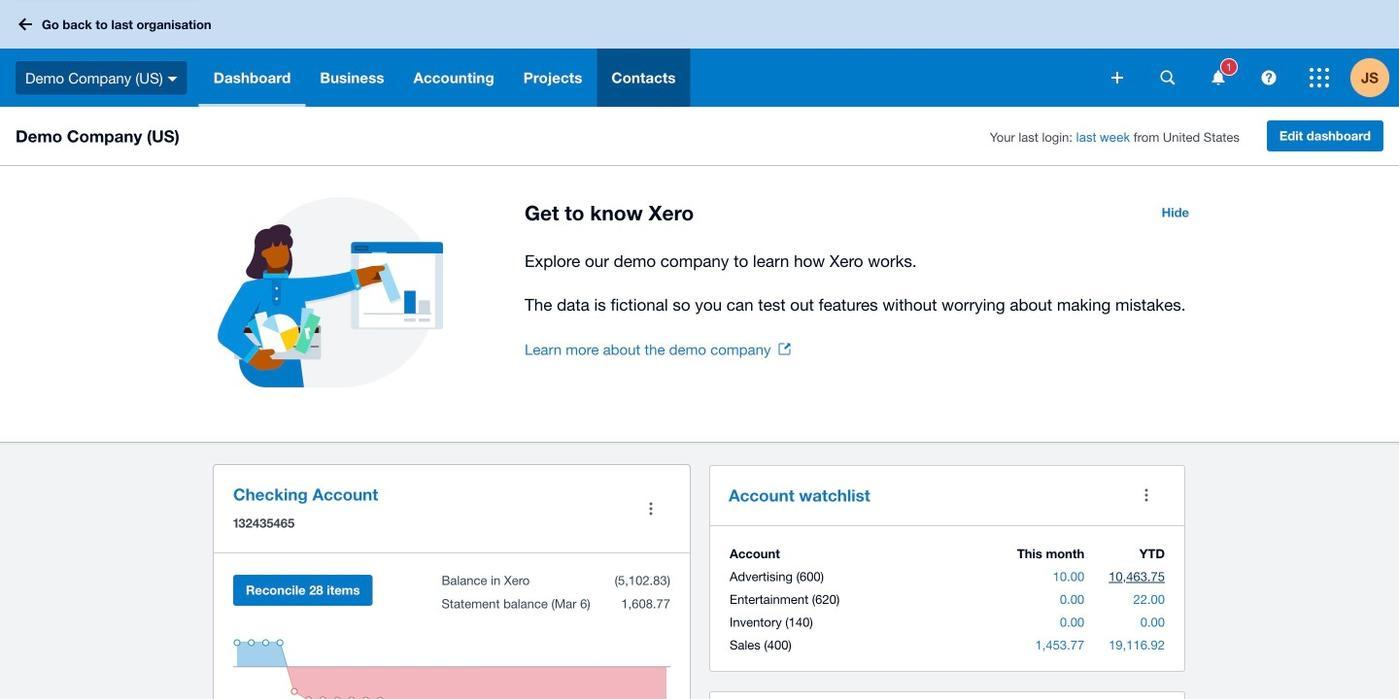 Task type: describe. For each thing, give the bounding box(es) containing it.
manage menu toggle image
[[632, 490, 671, 529]]

0 horizontal spatial svg image
[[168, 77, 178, 81]]



Task type: vqa. For each thing, say whether or not it's contained in the screenshot.
svg icon
yes



Task type: locate. For each thing, give the bounding box(es) containing it.
svg image
[[18, 18, 32, 31], [1310, 68, 1330, 87], [1213, 70, 1225, 85], [1262, 70, 1277, 85], [1112, 72, 1124, 84]]

svg image
[[1161, 70, 1176, 85], [168, 77, 178, 81]]

1 horizontal spatial svg image
[[1161, 70, 1176, 85]]

banner
[[0, 0, 1400, 107]]

intro banner body element
[[525, 248, 1201, 319]]



